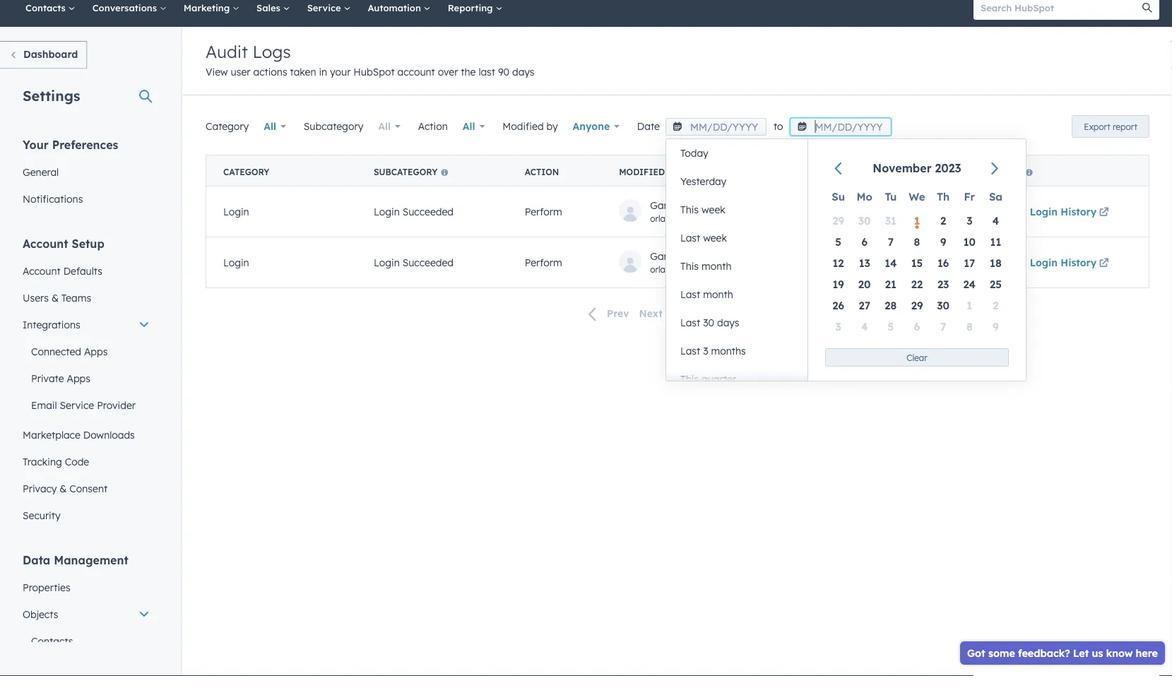 Task type: vqa. For each thing, say whether or not it's contained in the screenshot.


Task type: describe. For each thing, give the bounding box(es) containing it.
25
[[990, 277, 1002, 291]]

general link
[[14, 159, 158, 186]]

0 horizontal spatial 29 menu item
[[826, 210, 852, 231]]

13
[[859, 256, 871, 270]]

history for nov 1, 2023 12:17 pm edt
[[1061, 206, 1097, 218]]

descending sort. press to sort ascending. element
[[888, 166, 893, 178]]

your preferences element
[[14, 137, 158, 212]]

search button
[[1136, 0, 1160, 20]]

27 menu item
[[852, 295, 878, 316]]

gary orlando orlandogary85@gmail.com for nov
[[650, 199, 759, 224]]

reporting
[[448, 2, 496, 13]]

14
[[885, 256, 897, 270]]

12 menu item
[[826, 252, 852, 274]]

connected apps link
[[14, 338, 158, 365]]

date for date
[[637, 120, 660, 133]]

the
[[461, 66, 476, 78]]

31 menu item
[[878, 210, 904, 231]]

0 vertical spatial 6 menu item
[[852, 231, 878, 252]]

0 vertical spatial 8 menu item
[[904, 231, 931, 252]]

1 horizontal spatial 29 menu item
[[904, 295, 931, 316]]

account login history link for nov 1, 2023 12:17 pm edt
[[987, 206, 1112, 218]]

apps for private apps
[[67, 372, 90, 385]]

marketing link
[[175, 0, 248, 27]]

your
[[23, 137, 49, 152]]

0 vertical spatial subcategory
[[304, 120, 364, 133]]

1 horizontal spatial 4 menu item
[[983, 210, 1009, 231]]

over
[[438, 66, 458, 78]]

8 for top 8 menu item
[[914, 235, 921, 248]]

1 horizontal spatial 3 menu item
[[957, 210, 983, 231]]

yesterday
[[681, 175, 727, 188]]

export
[[1084, 121, 1111, 132]]

anyone
[[573, 120, 610, 133]]

all button for subcategory
[[369, 112, 410, 141]]

marketplace
[[23, 429, 80, 441]]

service link
[[299, 0, 359, 27]]

0 horizontal spatial modified
[[503, 120, 544, 133]]

tracking code
[[23, 456, 89, 468]]

0 vertical spatial 1 menu item
[[904, 210, 931, 231]]

1 horizontal spatial 9 menu item
[[983, 316, 1009, 337]]

account up users on the top of page
[[23, 265, 61, 277]]

data management
[[23, 553, 128, 567]]

31
[[886, 214, 897, 227]]

0 horizontal spatial 3 menu item
[[826, 316, 852, 337]]

orlandogary85@gmail.com for oct
[[650, 264, 759, 274]]

quarter
[[702, 373, 737, 386]]

1 vertical spatial category
[[223, 167, 270, 177]]

16
[[938, 256, 949, 270]]

email service provider link
[[14, 392, 158, 419]]

this quarter button
[[667, 365, 808, 394]]

tu
[[885, 190, 897, 203]]

1 horizontal spatial 2
[[993, 299, 999, 312]]

to
[[774, 120, 784, 133]]

automation
[[368, 2, 424, 13]]

pm for 12:17
[[889, 206, 904, 218]]

28 menu item
[[878, 295, 904, 316]]

login succeeded for oct 31, 2023 5:46 pm edt
[[374, 256, 454, 269]]

1 horizontal spatial 1 menu item
[[957, 295, 983, 316]]

private apps
[[31, 372, 90, 385]]

0 vertical spatial contacts link
[[17, 0, 84, 27]]

account down 11 menu item
[[987, 256, 1027, 269]]

12:17
[[864, 206, 886, 218]]

17 menu item
[[957, 252, 983, 274]]

this for this month
[[681, 260, 699, 272]]

export report
[[1084, 121, 1138, 132]]

1 vertical spatial contacts link
[[14, 628, 158, 655]]

account defaults link
[[14, 258, 158, 285]]

in
[[319, 66, 327, 78]]

we
[[909, 190, 926, 203]]

data management element
[[14, 552, 158, 676]]

2 mm/dd/yyyy text field from the left
[[791, 118, 892, 136]]

11
[[991, 235, 1002, 248]]

this for this week
[[681, 204, 699, 216]]

email service provider
[[31, 399, 136, 411]]

& for users
[[52, 292, 59, 304]]

oct
[[808, 256, 825, 269]]

security
[[23, 509, 61, 522]]

1 horizontal spatial by
[[668, 167, 679, 177]]

15 menu item
[[904, 252, 931, 274]]

6 for 6 menu item to the top
[[862, 235, 868, 248]]

3 inside last 3 months button
[[703, 345, 709, 357]]

14 menu item
[[878, 252, 904, 274]]

7 for the leftmost 7 menu item
[[888, 235, 894, 248]]

0 vertical spatial modified by
[[503, 120, 558, 133]]

23
[[938, 277, 950, 291]]

per
[[714, 307, 731, 320]]

1 horizontal spatial modified by
[[619, 167, 679, 177]]

19
[[833, 277, 844, 291]]

20
[[859, 277, 871, 291]]

1 horizontal spatial 7 menu item
[[931, 316, 957, 337]]

13 menu item
[[852, 252, 878, 274]]

dashboard
[[23, 48, 78, 60]]

7 for the rightmost 7 menu item
[[941, 320, 947, 333]]

0 vertical spatial 2
[[941, 214, 947, 227]]

0 vertical spatial 2 menu item
[[931, 210, 957, 231]]

report
[[1113, 121, 1138, 132]]

gary for oct 31, 2023 5:46 pm edt
[[650, 250, 673, 262]]

history for oct 31, 2023 5:46 pm edt
[[1061, 256, 1097, 269]]

users & teams
[[23, 292, 91, 304]]

november
[[873, 161, 932, 175]]

0 horizontal spatial by
[[547, 120, 558, 133]]

this week
[[681, 204, 726, 216]]

1 vertical spatial 30 menu item
[[931, 295, 957, 316]]

today button
[[667, 139, 808, 168]]

all for subcategory
[[378, 120, 391, 133]]

6 for bottom 6 menu item
[[914, 320, 920, 333]]

30 for bottommost 30 menu item
[[937, 299, 950, 312]]

account setup
[[23, 236, 104, 251]]

su
[[832, 190, 845, 203]]

21 menu item
[[878, 274, 904, 295]]

notifications
[[23, 193, 83, 205]]

this month button
[[667, 252, 808, 281]]

0 vertical spatial 5 menu item
[[826, 231, 852, 252]]

logs
[[253, 41, 291, 62]]

sales link
[[248, 0, 299, 27]]

page
[[734, 307, 759, 320]]

1 horizontal spatial 3
[[836, 320, 842, 333]]

2023 for nov 1, 2023 12:17 pm edt
[[840, 206, 862, 218]]

1 vertical spatial modified
[[619, 167, 665, 177]]

5 for the top 5 menu item
[[836, 235, 842, 248]]

today
[[681, 147, 709, 159]]

fr
[[965, 190, 975, 203]]

integrations
[[23, 318, 80, 331]]

private apps link
[[14, 365, 158, 392]]

properties
[[23, 581, 70, 594]]

0 vertical spatial 30 menu item
[[852, 210, 878, 231]]

hubspot
[[354, 66, 395, 78]]

last 3 months
[[681, 345, 746, 357]]

tracking code link
[[14, 448, 158, 475]]

25 menu item
[[983, 274, 1009, 295]]

this month
[[681, 260, 732, 272]]

login succeeded for nov 1, 2023 12:17 pm edt
[[374, 206, 454, 218]]

sales
[[257, 2, 283, 13]]

16 menu item
[[931, 252, 957, 274]]

10 per page
[[700, 307, 759, 320]]

marketing
[[184, 2, 233, 13]]

clear button
[[826, 348, 1009, 367]]

service inside "email service provider" link
[[60, 399, 94, 411]]

0 vertical spatial 3
[[967, 214, 973, 227]]

10 per page button
[[693, 300, 775, 328]]

this for this quarter
[[681, 373, 699, 386]]

defaults
[[63, 265, 102, 277]]

preferences
[[52, 137, 118, 152]]

1 horizontal spatial 2 menu item
[[983, 295, 1009, 316]]

23 menu item
[[931, 274, 957, 295]]

of
[[833, 167, 845, 177]]

9 for 9 menu item to the top
[[941, 235, 947, 248]]

last month
[[681, 288, 733, 301]]

17
[[964, 256, 976, 270]]

0 vertical spatial action
[[418, 120, 448, 133]]

perform for nov 1, 2023 12:17 pm edt
[[525, 206, 563, 218]]

0 horizontal spatial 4 menu item
[[852, 316, 878, 337]]

oct 31, 2023 5:46 pm edt
[[808, 256, 926, 269]]



Task type: locate. For each thing, give the bounding box(es) containing it.
service inside service link
[[307, 2, 344, 13]]

2 this from the top
[[681, 260, 699, 272]]

9 up 16 "menu item" on the top of the page
[[941, 235, 947, 248]]

all down hubspot
[[378, 120, 391, 133]]

orlandogary85@gmail.com up the last month
[[650, 264, 759, 274]]

0 vertical spatial month
[[702, 260, 732, 272]]

0 vertical spatial 6
[[862, 235, 868, 248]]

gary orlando orlandogary85@gmail.com for oct
[[650, 250, 759, 274]]

edt down we
[[906, 206, 925, 218]]

2 down 25
[[993, 299, 999, 312]]

30 menu item
[[852, 210, 878, 231], [931, 295, 957, 316]]

gary left this month
[[650, 250, 673, 262]]

account up account defaults
[[23, 236, 68, 251]]

8 menu item down "24" menu item
[[957, 316, 983, 337]]

1 succeeded from the top
[[403, 206, 454, 218]]

2 all button from the left
[[369, 112, 410, 141]]

by left anyone
[[547, 120, 558, 133]]

1,
[[830, 206, 837, 218]]

last 30 days
[[681, 317, 740, 329]]

5 menu item
[[826, 231, 852, 252], [878, 316, 904, 337]]

1 horizontal spatial 5
[[888, 320, 894, 333]]

3 menu item down fr
[[957, 210, 983, 231]]

pm right 5:46
[[890, 256, 904, 269]]

days inside audit logs view user actions taken in your hubspot account over the last 90 days
[[513, 66, 535, 78]]

this week button
[[667, 196, 808, 224]]

all button down actions
[[255, 112, 295, 141]]

pm for 5:46
[[890, 256, 904, 269]]

2023 for oct 31, 2023 5:46 pm edt
[[842, 256, 865, 269]]

7
[[888, 235, 894, 248], [941, 320, 947, 333]]

26 menu item
[[826, 295, 852, 316]]

2 gary orlando orlandogary85@gmail.com from the top
[[650, 250, 759, 274]]

all for category
[[264, 120, 276, 133]]

this left quarter
[[681, 373, 699, 386]]

date right anyone popup button
[[637, 120, 660, 133]]

3 up 10 'menu item'
[[967, 214, 973, 227]]

gary left this week
[[650, 199, 673, 211]]

22 menu item
[[904, 274, 931, 295]]

1 perform from the top
[[525, 206, 563, 218]]

0 horizontal spatial days
[[513, 66, 535, 78]]

2 horizontal spatial 3
[[967, 214, 973, 227]]

last down this month
[[681, 288, 701, 301]]

orlando for nov 1, 2023 12:17 pm edt
[[676, 199, 714, 211]]

2 last from the top
[[681, 288, 701, 301]]

3 all from the left
[[463, 120, 475, 133]]

1 vertical spatial 2
[[993, 299, 999, 312]]

2 vertical spatial 30
[[703, 317, 715, 329]]

1 vertical spatial this
[[681, 260, 699, 272]]

account login history link down 11 menu item
[[987, 256, 1112, 269]]

by left the yesterday
[[668, 167, 679, 177]]

1 vertical spatial 7
[[941, 320, 947, 333]]

1 vertical spatial history
[[1061, 256, 1097, 269]]

1 vertical spatial action
[[525, 167, 559, 177]]

modified
[[503, 120, 544, 133], [619, 167, 665, 177]]

modified left the yesterday
[[619, 167, 665, 177]]

1 vertical spatial succeeded
[[403, 256, 454, 269]]

1 vertical spatial 29
[[912, 299, 923, 312]]

10 inside 'menu item'
[[964, 235, 976, 248]]

automation link
[[359, 0, 439, 27]]

4 menu item
[[983, 210, 1009, 231], [852, 316, 878, 337]]

sa
[[989, 190, 1003, 203]]

modified by down 90
[[503, 120, 558, 133]]

1 horizontal spatial date
[[808, 167, 830, 177]]

10 for 10 per page
[[700, 307, 711, 320]]

1 for right 1 "menu item"
[[967, 299, 973, 312]]

nov 1, 2023 12:17 pm edt
[[808, 206, 925, 218]]

6 up oct 31, 2023 5:46 pm edt
[[862, 235, 868, 248]]

8 menu item up 15
[[904, 231, 931, 252]]

8 up 15 menu item
[[914, 235, 921, 248]]

prev button
[[580, 305, 634, 323]]

account login history link for oct 31, 2023 5:46 pm edt
[[987, 256, 1112, 269]]

gary orlando orlandogary85@gmail.com up last week
[[650, 199, 759, 224]]

0 horizontal spatial mm/dd/yyyy text field
[[666, 118, 767, 136]]

1 horizontal spatial days
[[717, 317, 740, 329]]

2 orlandogary85@gmail.com from the top
[[650, 264, 759, 274]]

0 vertical spatial 9 menu item
[[931, 231, 957, 252]]

service right sales link
[[307, 2, 344, 13]]

link opens in a new window image
[[1100, 259, 1110, 269], [1100, 259, 1110, 269]]

1 down 24
[[967, 299, 973, 312]]

next button
[[634, 305, 693, 323]]

account defaults
[[23, 265, 102, 277]]

all button for category
[[255, 112, 295, 141]]

export report button
[[1072, 115, 1150, 138]]

th
[[937, 190, 950, 203]]

0 horizontal spatial 10
[[700, 307, 711, 320]]

30 menu item down 23
[[931, 295, 957, 316]]

code
[[65, 456, 89, 468]]

2 orlando from the top
[[676, 250, 714, 262]]

0 horizontal spatial 1
[[915, 214, 920, 227]]

20 menu item
[[852, 274, 878, 295]]

1 vertical spatial 8 menu item
[[957, 316, 983, 337]]

source
[[987, 167, 1023, 177]]

account login history link
[[987, 206, 1112, 218], [987, 256, 1112, 269]]

month for this month
[[702, 260, 732, 272]]

0 horizontal spatial 7 menu item
[[878, 231, 904, 252]]

9 for right 9 menu item
[[993, 320, 999, 333]]

category
[[206, 120, 249, 133], [223, 167, 270, 177]]

10
[[964, 235, 976, 248], [700, 307, 711, 320]]

all for action
[[463, 120, 475, 133]]

week
[[702, 204, 726, 216], [703, 232, 727, 244]]

management
[[54, 553, 128, 567]]

11 menu item
[[983, 231, 1009, 252]]

month up the last month
[[702, 260, 732, 272]]

2 menu item down 25
[[983, 295, 1009, 316]]

all button down hubspot
[[369, 112, 410, 141]]

26
[[833, 299, 845, 312]]

mm/dd/yyyy text field up today button
[[666, 118, 767, 136]]

1 horizontal spatial modified
[[619, 167, 665, 177]]

1 gary from the top
[[650, 199, 673, 211]]

0 horizontal spatial 2
[[941, 214, 947, 227]]

18 menu item
[[983, 252, 1009, 274]]

1 vertical spatial 30
[[937, 299, 950, 312]]

15
[[912, 256, 923, 270]]

1 horizontal spatial mm/dd/yyyy text field
[[791, 118, 892, 136]]

7 menu item
[[878, 231, 904, 252], [931, 316, 957, 337]]

9 menu item down 25
[[983, 316, 1009, 337]]

2 down th
[[941, 214, 947, 227]]

1 vertical spatial 2023
[[840, 206, 862, 218]]

months
[[711, 345, 746, 357]]

all button down the the
[[454, 112, 494, 141]]

modified down 90
[[503, 120, 544, 133]]

week for this week
[[702, 204, 726, 216]]

1 horizontal spatial subcategory
[[374, 167, 438, 177]]

5 down 28 menu item
[[888, 320, 894, 333]]

service down private apps link
[[60, 399, 94, 411]]

1 horizontal spatial 1
[[967, 299, 973, 312]]

november 2023
[[873, 161, 962, 175]]

1 mm/dd/yyyy text field from the left
[[666, 118, 767, 136]]

8 menu item
[[904, 231, 931, 252], [957, 316, 983, 337]]

1 horizontal spatial 30 menu item
[[931, 295, 957, 316]]

1 vertical spatial 3
[[836, 320, 842, 333]]

apps
[[84, 345, 108, 358], [67, 372, 90, 385]]

5 up 12 menu item
[[836, 235, 842, 248]]

modified by left the yesterday
[[619, 167, 679, 177]]

users
[[23, 292, 49, 304]]

3 down "26" menu item
[[836, 320, 842, 333]]

2 all from the left
[[378, 120, 391, 133]]

conversations
[[92, 2, 160, 13]]

objects button
[[14, 601, 158, 628]]

succeeded for oct 31, 2023 5:46 pm edt
[[403, 256, 454, 269]]

week inside button
[[703, 232, 727, 244]]

properties link
[[14, 574, 158, 601]]

orlando down the yesterday
[[676, 199, 714, 211]]

& right privacy
[[60, 482, 67, 495]]

1 vertical spatial 1
[[967, 299, 973, 312]]

edt up 22
[[907, 256, 926, 269]]

descending sort. press to sort ascending. image
[[888, 166, 893, 176]]

1 vertical spatial 2 menu item
[[983, 295, 1009, 316]]

data
[[23, 553, 50, 567]]

10 menu item
[[957, 231, 983, 252]]

actions
[[253, 66, 287, 78]]

7 menu item up clear 'button'
[[931, 316, 957, 337]]

24
[[964, 277, 976, 291]]

1 vertical spatial month
[[703, 288, 733, 301]]

2 history from the top
[[1061, 256, 1097, 269]]

account login history for oct 31, 2023 5:46 pm edt
[[987, 256, 1097, 269]]

1 orlando from the top
[[676, 199, 714, 211]]

contacts link up dashboard
[[17, 0, 84, 27]]

1 orlandogary85@gmail.com from the top
[[650, 213, 759, 224]]

1 account login history from the top
[[987, 206, 1097, 218]]

10 left the per
[[700, 307, 711, 320]]

this inside button
[[681, 260, 699, 272]]

0 vertical spatial 9
[[941, 235, 947, 248]]

1 vertical spatial account login history link
[[987, 256, 1112, 269]]

email
[[31, 399, 57, 411]]

2 menu item down th
[[931, 210, 957, 231]]

3 left months
[[703, 345, 709, 357]]

0 horizontal spatial 7
[[888, 235, 894, 248]]

0 vertical spatial 4 menu item
[[983, 210, 1009, 231]]

10 up 17 menu item
[[964, 235, 976, 248]]

security link
[[14, 502, 158, 529]]

2 perform from the top
[[525, 256, 563, 269]]

& for privacy
[[60, 482, 67, 495]]

30 inside button
[[703, 317, 715, 329]]

days
[[513, 66, 535, 78], [717, 317, 740, 329]]

1 horizontal spatial 5 menu item
[[878, 316, 904, 337]]

4 up 11 menu item
[[993, 214, 1000, 227]]

contacts down objects
[[31, 635, 73, 647]]

1 horizontal spatial all
[[378, 120, 391, 133]]

teams
[[61, 292, 91, 304]]

apps down integrations button
[[84, 345, 108, 358]]

2 gary from the top
[[650, 250, 673, 262]]

6 up clear
[[914, 320, 920, 333]]

1 vertical spatial 9 menu item
[[983, 316, 1009, 337]]

login
[[223, 206, 249, 218], [374, 206, 400, 218], [1030, 206, 1058, 218], [223, 256, 249, 269], [374, 256, 400, 269], [1030, 256, 1058, 269]]

0 vertical spatial modified
[[503, 120, 544, 133]]

29 down "22" menu item
[[912, 299, 923, 312]]

last for last 3 months
[[681, 345, 701, 357]]

last down the last month
[[681, 317, 701, 329]]

1 vertical spatial login succeeded
[[374, 256, 454, 269]]

2 account login history link from the top
[[987, 256, 1112, 269]]

last month button
[[667, 281, 808, 309]]

0 vertical spatial date
[[637, 120, 660, 133]]

last for last month
[[681, 288, 701, 301]]

2 account login history from the top
[[987, 256, 1097, 269]]

1 vertical spatial date
[[808, 167, 830, 177]]

MM/DD/YYYY text field
[[666, 118, 767, 136], [791, 118, 892, 136]]

19 menu item
[[826, 274, 852, 295]]

perform for oct 31, 2023 5:46 pm edt
[[525, 256, 563, 269]]

last week
[[681, 232, 727, 244]]

month inside button
[[702, 260, 732, 272]]

1 for 1 "menu item" to the top
[[915, 214, 920, 227]]

1 vertical spatial 5 menu item
[[878, 316, 904, 337]]

24 menu item
[[957, 274, 983, 295]]

8 for 8 menu item to the right
[[967, 320, 973, 333]]

0 horizontal spatial 30
[[703, 317, 715, 329]]

1 horizontal spatial 30
[[859, 214, 871, 227]]

last down this week
[[681, 232, 701, 244]]

1 all from the left
[[264, 120, 276, 133]]

search image
[[1143, 3, 1153, 13]]

settings
[[23, 87, 80, 104]]

0 vertical spatial 2023
[[936, 161, 962, 175]]

month inside button
[[703, 288, 733, 301]]

orlandogary85@gmail.com up last week
[[650, 213, 759, 224]]

edt for oct 31, 2023 5:46 pm edt
[[907, 256, 926, 269]]

1 vertical spatial 8
[[967, 320, 973, 333]]

account down "sa"
[[987, 206, 1027, 218]]

1 menu item down 24
[[957, 295, 983, 316]]

date for date of change
[[808, 167, 830, 177]]

date left of
[[808, 167, 830, 177]]

0 vertical spatial this
[[681, 204, 699, 216]]

edt for nov 1, 2023 12:17 pm edt
[[906, 206, 925, 218]]

3 menu item down 26 at the right of the page
[[826, 316, 852, 337]]

previous month image
[[832, 161, 847, 177]]

1 vertical spatial modified by
[[619, 167, 679, 177]]

week up last week
[[702, 204, 726, 216]]

last up this quarter
[[681, 345, 701, 357]]

week for last week
[[703, 232, 727, 244]]

all button for action
[[454, 112, 494, 141]]

days inside button
[[717, 317, 740, 329]]

connected apps
[[31, 345, 108, 358]]

orlandogary85@gmail.com for nov
[[650, 213, 759, 224]]

pm
[[889, 206, 904, 218], [890, 256, 904, 269]]

setup
[[72, 236, 104, 251]]

month for last month
[[703, 288, 733, 301]]

link opens in a new window image
[[1100, 208, 1110, 218], [1100, 208, 1110, 218]]

31,
[[827, 256, 840, 269]]

0 horizontal spatial all
[[264, 120, 276, 133]]

account login history link down "sa"
[[987, 206, 1112, 218]]

1 horizontal spatial &
[[60, 482, 67, 495]]

0 vertical spatial apps
[[84, 345, 108, 358]]

1 history from the top
[[1061, 206, 1097, 218]]

account login history for nov 1, 2023 12:17 pm edt
[[987, 206, 1097, 218]]

29 menu item
[[826, 210, 852, 231], [904, 295, 931, 316]]

1 horizontal spatial 8 menu item
[[957, 316, 983, 337]]

account setup element
[[14, 236, 158, 529]]

reporting link
[[439, 0, 511, 27]]

4 menu item down '27'
[[852, 316, 878, 337]]

all down actions
[[264, 120, 276, 133]]

29 menu item down su
[[826, 210, 852, 231]]

gary for nov 1, 2023 12:17 pm edt
[[650, 199, 673, 211]]

gary orlando orlandogary85@gmail.com down last week
[[650, 250, 759, 274]]

6 menu item up clear
[[904, 316, 931, 337]]

0 vertical spatial 30
[[859, 214, 871, 227]]

contacts link down objects
[[14, 628, 158, 655]]

1 horizontal spatial 6
[[914, 320, 920, 333]]

provider
[[97, 399, 136, 411]]

1 this from the top
[[681, 204, 699, 216]]

& inside 'link'
[[52, 292, 59, 304]]

month up the per
[[703, 288, 733, 301]]

this quarter
[[681, 373, 737, 386]]

pagination navigation
[[580, 305, 693, 323]]

0 horizontal spatial all button
[[255, 112, 295, 141]]

mm/dd/yyyy text field up previous month image
[[791, 118, 892, 136]]

2 succeeded from the top
[[403, 256, 454, 269]]

3
[[967, 214, 973, 227], [836, 320, 842, 333], [703, 345, 709, 357]]

0 horizontal spatial service
[[60, 399, 94, 411]]

1 last from the top
[[681, 232, 701, 244]]

action
[[418, 120, 448, 133], [525, 167, 559, 177]]

1 login succeeded from the top
[[374, 206, 454, 218]]

1 horizontal spatial 6 menu item
[[904, 316, 931, 337]]

date of change
[[808, 167, 884, 177]]

5 menu item down 28
[[878, 316, 904, 337]]

3 last from the top
[[681, 317, 701, 329]]

10 inside popup button
[[700, 307, 711, 320]]

30 for top 30 menu item
[[859, 214, 871, 227]]

downloads
[[83, 429, 135, 441]]

date
[[637, 120, 660, 133], [808, 167, 830, 177]]

privacy
[[23, 482, 57, 495]]

clear
[[907, 352, 928, 363]]

last inside button
[[681, 232, 701, 244]]

privacy & consent link
[[14, 475, 158, 502]]

apps for connected apps
[[84, 345, 108, 358]]

0 vertical spatial gary
[[650, 199, 673, 211]]

9 menu item up '16'
[[931, 231, 957, 252]]

4 last from the top
[[681, 345, 701, 357]]

nov
[[808, 206, 827, 218]]

1 vertical spatial days
[[717, 317, 740, 329]]

29 right nov
[[833, 214, 845, 227]]

account
[[398, 66, 435, 78]]

9 menu item
[[931, 231, 957, 252], [983, 316, 1009, 337]]

contacts up dashboard
[[25, 2, 68, 13]]

5 for rightmost 5 menu item
[[888, 320, 894, 333]]

2 menu item
[[931, 210, 957, 231], [983, 295, 1009, 316]]

audit logs view user actions taken in your hubspot account over the last 90 days
[[206, 41, 535, 78]]

private
[[31, 372, 64, 385]]

4 menu item up 11
[[983, 210, 1009, 231]]

0 vertical spatial 5
[[836, 235, 842, 248]]

2 vertical spatial 2023
[[842, 256, 865, 269]]

4 down 27 "menu item"
[[862, 320, 868, 333]]

0 vertical spatial service
[[307, 2, 344, 13]]

0 horizontal spatial 3
[[703, 345, 709, 357]]

2023
[[936, 161, 962, 175], [840, 206, 862, 218], [842, 256, 865, 269]]

your
[[330, 66, 351, 78]]

orlando down last week
[[676, 250, 714, 262]]

1 vertical spatial week
[[703, 232, 727, 244]]

notifications link
[[14, 186, 158, 212]]

succeeded for nov 1, 2023 12:17 pm edt
[[403, 206, 454, 218]]

1 vertical spatial 6 menu item
[[904, 316, 931, 337]]

1 down we
[[915, 214, 920, 227]]

1 account login history link from the top
[[987, 206, 1112, 218]]

1 vertical spatial perform
[[525, 256, 563, 269]]

30 menu item down mo
[[852, 210, 878, 231]]

1 vertical spatial 7 menu item
[[931, 316, 957, 337]]

privacy & consent
[[23, 482, 108, 495]]

1 vertical spatial by
[[668, 167, 679, 177]]

date inside button
[[808, 167, 830, 177]]

0 horizontal spatial action
[[418, 120, 448, 133]]

21
[[886, 277, 897, 291]]

29 for the right 29 menu item
[[912, 299, 923, 312]]

this down the yesterday
[[681, 204, 699, 216]]

next month image
[[987, 161, 1003, 177]]

& right users on the top of page
[[52, 292, 59, 304]]

0 horizontal spatial 6
[[862, 235, 868, 248]]

mo
[[857, 190, 873, 203]]

90
[[498, 66, 510, 78]]

week inside button
[[702, 204, 726, 216]]

3 menu item
[[957, 210, 983, 231], [826, 316, 852, 337]]

audit
[[206, 41, 248, 62]]

apps up the email service provider
[[67, 372, 90, 385]]

connected
[[31, 345, 81, 358]]

1 vertical spatial 4 menu item
[[852, 316, 878, 337]]

change
[[847, 167, 884, 177]]

1 horizontal spatial 4
[[993, 214, 1000, 227]]

0 vertical spatial 7
[[888, 235, 894, 248]]

this down last week
[[681, 260, 699, 272]]

all down the the
[[463, 120, 475, 133]]

2 horizontal spatial all button
[[454, 112, 494, 141]]

1 menu item down we
[[904, 210, 931, 231]]

0 vertical spatial succeeded
[[403, 206, 454, 218]]

1 vertical spatial subcategory
[[374, 167, 438, 177]]

1 menu item
[[904, 210, 931, 231], [957, 295, 983, 316]]

10 for 10
[[964, 235, 976, 248]]

last for last week
[[681, 232, 701, 244]]

6 menu item
[[852, 231, 878, 252], [904, 316, 931, 337]]

taken
[[290, 66, 316, 78]]

week up this month
[[703, 232, 727, 244]]

contacts inside data management element
[[31, 635, 73, 647]]

1 vertical spatial apps
[[67, 372, 90, 385]]

8 down "24" menu item
[[967, 320, 973, 333]]

1 all button from the left
[[255, 112, 295, 141]]

2
[[941, 214, 947, 227], [993, 299, 999, 312]]

prev
[[607, 308, 629, 320]]

account login history down "sa"
[[987, 206, 1097, 218]]

orlando for oct 31, 2023 5:46 pm edt
[[676, 250, 714, 262]]

7 up clear 'button'
[[941, 320, 947, 333]]

account login history down 11 menu item
[[987, 256, 1097, 269]]

3 this from the top
[[681, 373, 699, 386]]

3 all button from the left
[[454, 112, 494, 141]]

6 menu item up oct 31, 2023 5:46 pm edt
[[852, 231, 878, 252]]

last for last 30 days
[[681, 317, 701, 329]]

7 menu item up 14
[[878, 231, 904, 252]]

pm down 'tu'
[[889, 206, 904, 218]]

consent
[[69, 482, 108, 495]]

5 menu item up 12
[[826, 231, 852, 252]]

1 gary orlando orlandogary85@gmail.com from the top
[[650, 199, 759, 224]]

1 horizontal spatial 8
[[967, 320, 973, 333]]

modified by
[[503, 120, 558, 133], [619, 167, 679, 177]]

last 3 months button
[[667, 337, 808, 365]]

0 vertical spatial 3 menu item
[[957, 210, 983, 231]]

0 vertical spatial category
[[206, 120, 249, 133]]

2 login succeeded from the top
[[374, 256, 454, 269]]

29 for the left 29 menu item
[[833, 214, 845, 227]]

0 vertical spatial login succeeded
[[374, 206, 454, 218]]

7 down '31' at the top of page
[[888, 235, 894, 248]]

0 vertical spatial contacts
[[25, 2, 68, 13]]

Search HubSpot search field
[[974, 0, 1147, 20]]

0 horizontal spatial 4
[[862, 320, 868, 333]]



